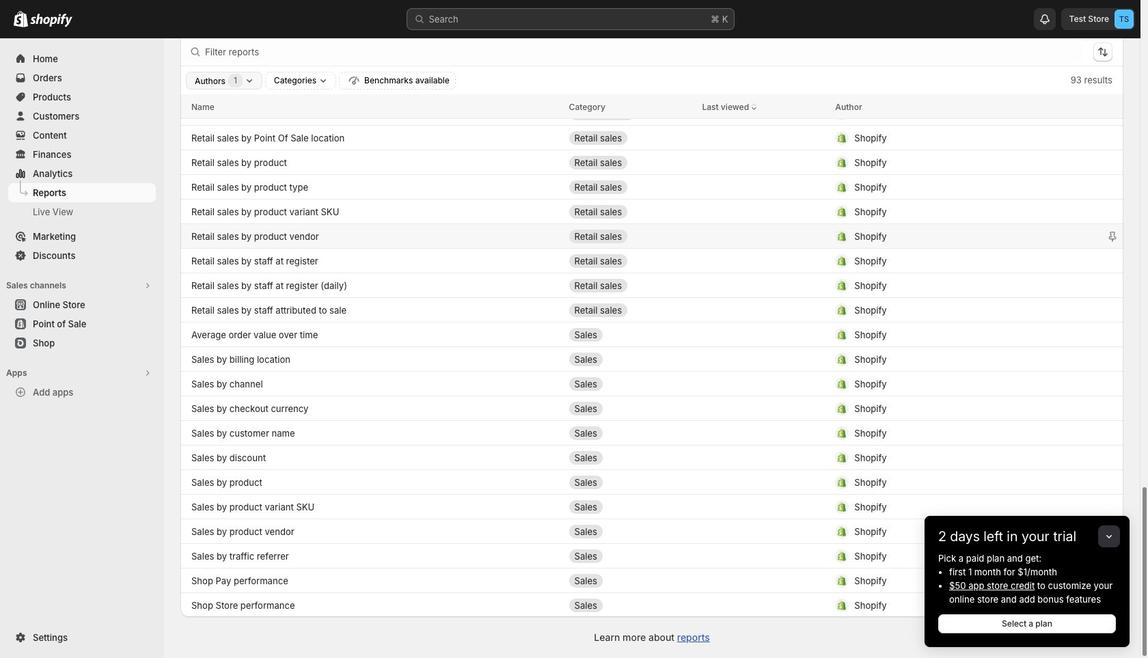 Task type: vqa. For each thing, say whether or not it's contained in the screenshot.
5th row from the bottom of the List of reports 'table'
yes



Task type: describe. For each thing, give the bounding box(es) containing it.
9 row from the top
[[181, 150, 1124, 174]]

6 row from the top
[[181, 94, 1124, 119]]

26 row from the top
[[181, 568, 1124, 593]]

10 row from the top
[[181, 174, 1124, 199]]

11 row from the top
[[181, 199, 1124, 224]]

21 row from the top
[[181, 445, 1124, 470]]

0 horizontal spatial shopify image
[[14, 11, 28, 27]]

15 row from the top
[[181, 297, 1124, 322]]

18 row from the top
[[181, 371, 1124, 396]]

12 row from the top
[[181, 224, 1124, 248]]

1 row from the top
[[181, 0, 1124, 2]]

22 row from the top
[[181, 470, 1124, 494]]

25 row from the top
[[181, 544, 1124, 568]]

23 row from the top
[[181, 494, 1124, 519]]

5 row from the top
[[181, 76, 1124, 101]]

27 row from the top
[[181, 593, 1124, 618]]

16 row from the top
[[181, 322, 1124, 347]]

3 row from the top
[[181, 27, 1124, 51]]



Task type: locate. For each thing, give the bounding box(es) containing it.
list of reports table
[[181, 0, 1124, 618]]

19 row from the top
[[181, 396, 1124, 421]]

2 row from the top
[[181, 2, 1124, 27]]

20 row from the top
[[181, 421, 1124, 445]]

1 horizontal spatial shopify image
[[30, 14, 72, 27]]

13 row from the top
[[181, 248, 1124, 273]]

17 row from the top
[[181, 347, 1124, 371]]

4 row from the top
[[181, 51, 1124, 76]]

test store image
[[1115, 10, 1135, 29]]

row
[[181, 0, 1124, 2], [181, 2, 1124, 27], [181, 27, 1124, 51], [181, 51, 1124, 76], [181, 76, 1124, 101], [181, 94, 1124, 119], [181, 101, 1124, 125], [181, 125, 1124, 150], [181, 150, 1124, 174], [181, 174, 1124, 199], [181, 199, 1124, 224], [181, 224, 1124, 248], [181, 248, 1124, 273], [181, 273, 1124, 297], [181, 297, 1124, 322], [181, 322, 1124, 347], [181, 347, 1124, 371], [181, 371, 1124, 396], [181, 396, 1124, 421], [181, 421, 1124, 445], [181, 445, 1124, 470], [181, 470, 1124, 494], [181, 494, 1124, 519], [181, 519, 1124, 544], [181, 544, 1124, 568], [181, 568, 1124, 593], [181, 593, 1124, 618]]

24 row from the top
[[181, 519, 1124, 544]]

Filter reports text field
[[205, 41, 1083, 63]]

14 row from the top
[[181, 273, 1124, 297]]

7 row from the top
[[181, 101, 1124, 125]]

8 row from the top
[[181, 125, 1124, 150]]

cell
[[191, 4, 558, 26], [569, 4, 692, 26], [703, 4, 825, 26], [836, 4, 1081, 26], [569, 28, 692, 50], [703, 28, 825, 50], [836, 28, 1081, 50], [569, 53, 692, 75], [703, 53, 825, 75], [836, 53, 1081, 75], [569, 78, 692, 100], [703, 78, 825, 100], [836, 78, 1081, 100], [569, 102, 692, 124], [703, 102, 825, 124], [836, 102, 1081, 124], [569, 127, 692, 149], [836, 127, 1081, 149], [569, 151, 692, 173], [703, 151, 825, 173], [836, 151, 1081, 173], [569, 176, 692, 198], [836, 176, 1081, 198], [569, 201, 692, 223], [703, 201, 825, 223], [836, 201, 1081, 223], [569, 225, 692, 247], [703, 225, 825, 247], [836, 225, 1081, 247], [569, 250, 692, 272], [703, 250, 825, 272], [836, 250, 1081, 272], [569, 275, 692, 296], [836, 275, 1081, 296], [569, 299, 692, 321], [703, 299, 825, 321], [836, 299, 1081, 321], [569, 324, 692, 346], [836, 324, 1081, 346], [569, 348, 692, 370], [703, 348, 825, 370], [836, 348, 1081, 370], [569, 373, 692, 395], [836, 373, 1081, 395], [569, 398, 692, 420], [703, 398, 825, 420], [836, 398, 1081, 420], [569, 422, 692, 444], [836, 422, 1081, 444], [569, 447, 692, 469], [703, 447, 825, 469], [836, 447, 1081, 469], [569, 472, 692, 493], [836, 472, 1081, 493], [569, 496, 692, 518], [703, 496, 825, 518], [836, 496, 1081, 518], [569, 521, 692, 543], [836, 521, 1081, 543], [569, 545, 692, 567], [703, 545, 825, 567], [836, 545, 1081, 567], [569, 570, 692, 592], [836, 570, 1081, 592], [569, 595, 692, 617], [703, 595, 825, 617], [836, 595, 1081, 617]]

shopify image
[[14, 11, 28, 27], [30, 14, 72, 27]]



